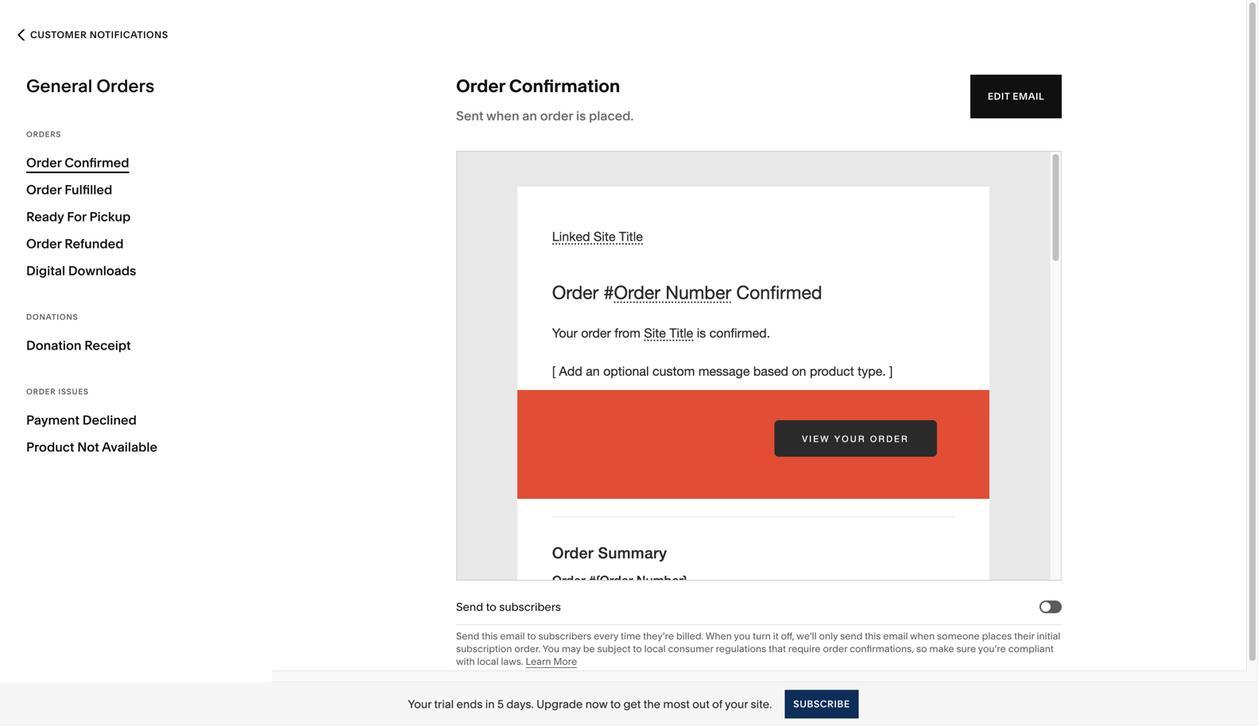 Task type: describe. For each thing, give the bounding box(es) containing it.
with
[[456, 656, 475, 668]]

fulfilled
[[65, 182, 112, 198]]

off,
[[781, 631, 795, 642]]

edit
[[988, 91, 1011, 102]]

learn more
[[526, 656, 577, 668]]

order confirmed
[[26, 155, 129, 171]]

you
[[543, 644, 560, 655]]

learn more link
[[526, 656, 577, 669]]

notifications
[[90, 29, 168, 41]]

email
[[1013, 91, 1045, 102]]

2 this from the left
[[865, 631, 881, 642]]

site.
[[751, 698, 772, 712]]

digital downloads
[[26, 263, 136, 279]]

regulations
[[716, 644, 767, 655]]

issues
[[58, 387, 89, 397]]

compliant
[[1009, 644, 1054, 655]]

order inside order confirmation edit email sent when an order is placed.
[[540, 108, 573, 124]]

you're
[[979, 644, 1007, 655]]

when
[[706, 631, 732, 642]]

order fulfilled
[[26, 182, 112, 198]]

order.
[[515, 644, 541, 655]]

subscribers inside "send this email to subscribers every time they're billed. when you turn it off, we'll only send this email when someone places their initial subscription order. you may be subject to local consumer regulations that require order confirmations, so make sure you're compliant with local laws."
[[539, 631, 592, 642]]

donation receipt
[[26, 338, 131, 353]]

product not available
[[26, 440, 158, 455]]

make
[[930, 644, 955, 655]]

for
[[67, 209, 86, 225]]

1 horizontal spatial local
[[645, 644, 666, 655]]

send to subscribers
[[456, 601, 561, 614]]

product
[[26, 440, 74, 455]]

may
[[562, 644, 581, 655]]

donation
[[26, 338, 82, 353]]

their
[[1015, 631, 1035, 642]]

ends
[[457, 698, 483, 712]]

order refunded
[[26, 236, 124, 252]]

2 email from the left
[[884, 631, 908, 642]]

places
[[983, 631, 1012, 642]]

now
[[586, 698, 608, 712]]

more
[[554, 656, 577, 668]]

that
[[769, 644, 786, 655]]

subscription
[[456, 644, 512, 655]]

to up order.
[[527, 631, 536, 642]]

out
[[693, 698, 710, 712]]

donations
[[26, 312, 78, 322]]

subscribe button
[[785, 691, 859, 719]]

confirmation
[[509, 75, 621, 97]]

to down "time"
[[633, 644, 642, 655]]

0 vertical spatial subscribers
[[499, 601, 561, 614]]

of
[[713, 698, 723, 712]]

order for confirmation
[[456, 75, 506, 97]]

laws.
[[501, 656, 524, 668]]

upgrade
[[537, 698, 583, 712]]

turn
[[753, 631, 771, 642]]

subscribe
[[794, 699, 850, 710]]

your trial ends in 5 days. upgrade now to get the most out of your site.
[[408, 698, 772, 712]]

ready
[[26, 209, 64, 225]]

pickup
[[89, 209, 131, 225]]

initial
[[1037, 631, 1061, 642]]

we'll
[[797, 631, 817, 642]]

digital
[[26, 263, 65, 279]]

payment declined
[[26, 413, 137, 428]]

subject
[[598, 644, 631, 655]]

get
[[624, 698, 641, 712]]

days.
[[507, 698, 534, 712]]

you
[[734, 631, 751, 642]]

to up subscription
[[486, 601, 497, 614]]

is
[[576, 108, 586, 124]]

customer
[[30, 29, 87, 41]]

general orders
[[26, 75, 155, 97]]

order issues
[[26, 387, 89, 397]]

order for confirmed
[[26, 155, 62, 171]]

refunded
[[65, 236, 124, 252]]

customer notifications
[[30, 29, 168, 41]]

confirmations,
[[850, 644, 915, 655]]

5
[[498, 698, 504, 712]]

not
[[77, 440, 99, 455]]

most
[[664, 698, 690, 712]]

edit email button
[[971, 75, 1062, 118]]

order confirmation edit email sent when an order is placed.
[[456, 75, 1045, 124]]



Task type: locate. For each thing, give the bounding box(es) containing it.
0 horizontal spatial email
[[500, 631, 525, 642]]

local
[[645, 644, 666, 655], [477, 656, 499, 668]]

be
[[583, 644, 595, 655]]

order
[[540, 108, 573, 124], [823, 644, 848, 655]]

local down they're
[[645, 644, 666, 655]]

this up confirmations, on the right bottom
[[865, 631, 881, 642]]

1 horizontal spatial this
[[865, 631, 881, 642]]

1 send from the top
[[456, 601, 484, 614]]

email
[[500, 631, 525, 642], [884, 631, 908, 642]]

digital downloads link
[[26, 258, 246, 285], [26, 258, 246, 285]]

confirmed
[[65, 155, 129, 171]]

send inside "send this email to subscribers every time they're billed. when you turn it off, we'll only send this email when someone places their initial subscription order. you may be subject to local consumer regulations that require order confirmations, so make sure you're compliant with local laws."
[[456, 631, 480, 642]]

0 horizontal spatial this
[[482, 631, 498, 642]]

0 vertical spatial order
[[540, 108, 573, 124]]

receipt
[[85, 338, 131, 353]]

this up subscription
[[482, 631, 498, 642]]

the
[[644, 698, 661, 712]]

every
[[594, 631, 619, 642]]

when up so on the bottom right
[[911, 631, 935, 642]]

send
[[456, 601, 484, 614], [456, 631, 480, 642]]

subscribers up order.
[[499, 601, 561, 614]]

1 this from the left
[[482, 631, 498, 642]]

an
[[523, 108, 537, 124]]

subscribers up may
[[539, 631, 592, 642]]

orders up order confirmed
[[26, 130, 61, 139]]

order up sent
[[456, 75, 506, 97]]

orders down notifications
[[97, 75, 155, 97]]

someone
[[938, 631, 980, 642]]

donation receipt link
[[26, 332, 246, 359], [26, 332, 246, 359]]

0 horizontal spatial orders
[[26, 130, 61, 139]]

order up "order fulfilled"
[[26, 155, 62, 171]]

2 send from the top
[[456, 631, 480, 642]]

None checkbox
[[1042, 603, 1051, 612]]

send
[[841, 631, 863, 642]]

email up confirmations, on the right bottom
[[884, 631, 908, 642]]

0 vertical spatial local
[[645, 644, 666, 655]]

order for refunded
[[26, 236, 62, 252]]

ready for pickup link
[[26, 204, 246, 231], [26, 204, 246, 231]]

to left get at the bottom of the page
[[611, 698, 621, 712]]

order down ready
[[26, 236, 62, 252]]

when inside order confirmation edit email sent when an order is placed.
[[487, 108, 520, 124]]

1 horizontal spatial orders
[[97, 75, 155, 97]]

order inside order confirmation edit email sent when an order is placed.
[[456, 75, 506, 97]]

1 email from the left
[[500, 631, 525, 642]]

order confirmed link
[[26, 149, 246, 177], [26, 149, 246, 177]]

they're
[[643, 631, 674, 642]]

orders
[[97, 75, 155, 97], [26, 130, 61, 139]]

order for fulfilled
[[26, 182, 62, 198]]

email up order.
[[500, 631, 525, 642]]

payment declined link
[[26, 407, 246, 434], [26, 407, 246, 434]]

consumer
[[668, 644, 714, 655]]

order up ready
[[26, 182, 62, 198]]

send for send this email to subscribers every time they're billed. when you turn it off, we'll only send this email when someone places their initial subscription order. you may be subject to local consumer regulations that require order confirmations, so make sure you're compliant with local laws.
[[456, 631, 480, 642]]

your
[[725, 698, 748, 712]]

1 horizontal spatial order
[[823, 644, 848, 655]]

in
[[486, 698, 495, 712]]

when inside "send this email to subscribers every time they're billed. when you turn it off, we'll only send this email when someone places their initial subscription order. you may be subject to local consumer regulations that require order confirmations, so make sure you're compliant with local laws."
[[911, 631, 935, 642]]

trial
[[434, 698, 454, 712]]

1 vertical spatial when
[[911, 631, 935, 642]]

available
[[102, 440, 158, 455]]

order down only
[[823, 644, 848, 655]]

downloads
[[68, 263, 136, 279]]

send this email to subscribers every time they're billed. when you turn it off, we'll only send this email when someone places their initial subscription order. you may be subject to local consumer regulations that require order confirmations, so make sure you're compliant with local laws.
[[456, 631, 1061, 668]]

0 horizontal spatial order
[[540, 108, 573, 124]]

time
[[621, 631, 641, 642]]

payment
[[26, 413, 80, 428]]

1 vertical spatial subscribers
[[539, 631, 592, 642]]

0 horizontal spatial when
[[487, 108, 520, 124]]

0 vertical spatial when
[[487, 108, 520, 124]]

1 vertical spatial orders
[[26, 130, 61, 139]]

order inside "send this email to subscribers every time they're billed. when you turn it off, we'll only send this email when someone places their initial subscription order. you may be subject to local consumer regulations that require order confirmations, so make sure you're compliant with local laws."
[[823, 644, 848, 655]]

billed.
[[677, 631, 704, 642]]

1 vertical spatial send
[[456, 631, 480, 642]]

sure
[[957, 644, 977, 655]]

1 horizontal spatial when
[[911, 631, 935, 642]]

when left an
[[487, 108, 520, 124]]

subscribers
[[499, 601, 561, 614], [539, 631, 592, 642]]

order up payment
[[26, 387, 56, 397]]

only
[[819, 631, 838, 642]]

order refunded link
[[26, 231, 246, 258], [26, 231, 246, 258]]

0 horizontal spatial local
[[477, 656, 499, 668]]

to
[[486, 601, 497, 614], [527, 631, 536, 642], [633, 644, 642, 655], [611, 698, 621, 712]]

it
[[774, 631, 779, 642]]

1 horizontal spatial email
[[884, 631, 908, 642]]

product not available link
[[26, 434, 246, 461], [26, 434, 246, 461]]

placed.
[[589, 108, 634, 124]]

send for send to subscribers
[[456, 601, 484, 614]]

0 vertical spatial send
[[456, 601, 484, 614]]

general
[[26, 75, 92, 97]]

local down subscription
[[477, 656, 499, 668]]

order left is
[[540, 108, 573, 124]]

order for issues
[[26, 387, 56, 397]]

order
[[456, 75, 506, 97], [26, 155, 62, 171], [26, 182, 62, 198], [26, 236, 62, 252], [26, 387, 56, 397]]

so
[[917, 644, 928, 655]]

your
[[408, 698, 432, 712]]

require
[[789, 644, 821, 655]]

1 vertical spatial local
[[477, 656, 499, 668]]

ready for pickup
[[26, 209, 131, 225]]

0 vertical spatial orders
[[97, 75, 155, 97]]

sent
[[456, 108, 484, 124]]

declined
[[83, 413, 137, 428]]

learn
[[526, 656, 551, 668]]

customer notifications button
[[0, 17, 186, 52]]

1 vertical spatial order
[[823, 644, 848, 655]]



Task type: vqa. For each thing, say whether or not it's contained in the screenshot.
ORDER.
yes



